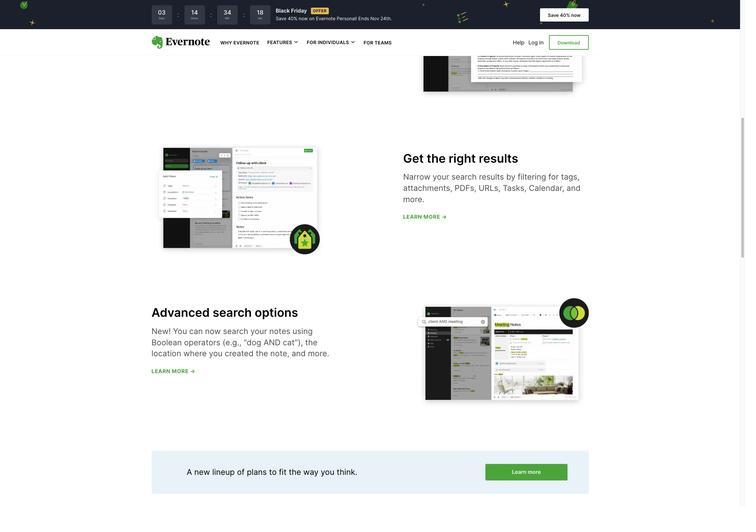 Task type: locate. For each thing, give the bounding box(es) containing it.
why evernote
[[221, 40, 260, 45]]

1 horizontal spatial in
[[540, 39, 544, 46]]

0 horizontal spatial for
[[307, 40, 317, 45]]

1 horizontal spatial 40%
[[561, 12, 571, 18]]

1 vertical spatial learn more → link
[[404, 214, 448, 220]]

1 horizontal spatial for
[[364, 40, 374, 45]]

operators
[[184, 338, 221, 347]]

pdfs, left urls,
[[455, 183, 477, 193]]

for for for individuals
[[307, 40, 317, 45]]

of
[[237, 468, 245, 477]]

features
[[268, 40, 292, 45]]

and down office
[[208, 31, 222, 40]]

2 horizontal spatial :
[[243, 11, 245, 18]]

2 : from the left
[[210, 11, 212, 18]]

0 vertical spatial more.
[[404, 194, 425, 204]]

learn more → link for advanced search options
[[152, 368, 196, 375]]

1 vertical spatial evernote
[[234, 40, 260, 45]]

1 horizontal spatial you
[[321, 468, 335, 477]]

1 horizontal spatial save
[[548, 12, 559, 18]]

1 vertical spatial results
[[479, 172, 505, 182]]

0 vertical spatial search
[[452, 172, 477, 182]]

2 horizontal spatial and
[[567, 183, 581, 193]]

search inside narrow your search results by filtering for tags, attachments, pdfs, urls, tasks, calendar, and more.
[[452, 172, 477, 182]]

your
[[433, 172, 450, 182], [251, 327, 267, 336]]

for inside for teams link
[[364, 40, 374, 45]]

hours
[[191, 17, 199, 20]]

pdfs, inside narrow your search results by filtering for tags, attachments, pdfs, urls, tasks, calendar, and more.
[[455, 183, 477, 193]]

1 vertical spatial you
[[321, 468, 335, 477]]

for individuals button
[[307, 39, 356, 46]]

1 vertical spatial more.
[[308, 349, 330, 358]]

40% up the download link
[[561, 12, 571, 18]]

learn more → for advanced search options
[[152, 368, 196, 375]]

for left individuals
[[307, 40, 317, 45]]

1 vertical spatial pdfs,
[[455, 183, 477, 193]]

1 horizontal spatial more.
[[404, 194, 425, 204]]

for left teams
[[364, 40, 374, 45]]

2 vertical spatial →
[[190, 368, 196, 375]]

get
[[404, 151, 424, 166]]

in inside the find text in pdfs, office docs, images, presentations, and scanned documents instantly.
[[187, 19, 193, 29]]

14 hours
[[191, 9, 199, 20]]

0 horizontal spatial 40%
[[288, 16, 298, 21]]

getting the right results from your search image
[[152, 142, 324, 256]]

1 : from the left
[[178, 11, 179, 18]]

1 vertical spatial your
[[251, 327, 267, 336]]

0 horizontal spatial save
[[276, 16, 287, 21]]

evernote logo image
[[152, 36, 210, 49]]

fit
[[279, 468, 287, 477]]

0 horizontal spatial in
[[187, 19, 193, 29]]

2 horizontal spatial now
[[572, 12, 581, 18]]

0 vertical spatial in
[[187, 19, 193, 29]]

your inside new! you can now search your notes using boolean operators (e.g., "dog and cat"), the location where you created the note, and more.
[[251, 327, 267, 336]]

learn more → link down location
[[152, 368, 196, 375]]

results up urls,
[[479, 172, 505, 182]]

0 vertical spatial learn more →
[[152, 50, 196, 56]]

the right the fit
[[289, 468, 301, 477]]

0 horizontal spatial your
[[251, 327, 267, 336]]

0 vertical spatial and
[[208, 31, 222, 40]]

you inside new! you can now search your notes using boolean operators (e.g., "dog and cat"), the location where you created the note, and more.
[[209, 349, 223, 358]]

0 horizontal spatial :
[[178, 11, 179, 18]]

2 vertical spatial and
[[292, 349, 306, 358]]

: up docs,
[[243, 11, 245, 18]]

now for save 40% now
[[572, 12, 581, 18]]

40% for save 40% now
[[561, 12, 571, 18]]

2 vertical spatial learn more →
[[152, 368, 196, 375]]

learn more → link
[[152, 50, 196, 56], [404, 214, 448, 220], [152, 368, 196, 375]]

1 horizontal spatial and
[[292, 349, 306, 358]]

now left "on"
[[299, 16, 308, 21]]

help
[[514, 39, 525, 46]]

2 vertical spatial search
[[223, 327, 249, 336]]

: up text
[[178, 11, 179, 18]]

40% down black friday
[[288, 16, 298, 21]]

0 horizontal spatial evernote
[[234, 40, 260, 45]]

:
[[178, 11, 179, 18], [210, 11, 212, 18], [243, 11, 245, 18]]

get the right results
[[404, 151, 519, 166]]

and down tags,
[[567, 183, 581, 193]]

save down black
[[276, 16, 287, 21]]

1 horizontal spatial evernote
[[316, 16, 336, 21]]

results
[[479, 151, 519, 166], [479, 172, 505, 182]]

for teams link
[[364, 39, 392, 46]]

new
[[194, 468, 210, 477]]

18 sec
[[257, 9, 264, 20]]

40%
[[561, 12, 571, 18], [288, 16, 298, 21]]

18
[[257, 9, 264, 16]]

0 horizontal spatial now
[[205, 327, 221, 336]]

narrow your search results by filtering for tags, attachments, pdfs, urls, tasks, calendar, and more.
[[404, 172, 581, 204]]

your up "dog
[[251, 327, 267, 336]]

learn
[[152, 50, 171, 56], [404, 214, 423, 220], [152, 368, 171, 375], [513, 469, 527, 476]]

the
[[427, 151, 446, 166], [306, 338, 318, 347], [256, 349, 268, 358], [289, 468, 301, 477]]

0 horizontal spatial and
[[208, 31, 222, 40]]

1 horizontal spatial pdfs,
[[455, 183, 477, 193]]

0 vertical spatial your
[[433, 172, 450, 182]]

more. down using
[[308, 349, 330, 358]]

and inside the find text in pdfs, office docs, images, presentations, and scanned documents instantly.
[[208, 31, 222, 40]]

created
[[225, 349, 254, 358]]

0 horizontal spatial you
[[209, 349, 223, 358]]

black friday
[[276, 7, 307, 14]]

images,
[[267, 19, 297, 29]]

more.
[[404, 194, 425, 204], [308, 349, 330, 358]]

learn more → down attachments,
[[404, 214, 448, 220]]

more
[[172, 50, 189, 56], [424, 214, 441, 220], [172, 368, 189, 375], [528, 469, 541, 476]]

for for for teams
[[364, 40, 374, 45]]

new! you can now search your notes using boolean operators (e.g., "dog and cat"), the location where you created the note, and more.
[[152, 327, 330, 358]]

→
[[190, 50, 196, 56], [442, 214, 448, 220], [190, 368, 196, 375]]

results up the by at the top right
[[479, 151, 519, 166]]

evernote down docs,
[[234, 40, 260, 45]]

34 min
[[224, 9, 232, 20]]

1 horizontal spatial now
[[299, 16, 308, 21]]

1 horizontal spatial your
[[433, 172, 450, 182]]

save up the download link
[[548, 12, 559, 18]]

0 horizontal spatial pdfs,
[[196, 19, 217, 29]]

you right way on the bottom left of page
[[321, 468, 335, 477]]

0 vertical spatial results
[[479, 151, 519, 166]]

download link
[[550, 35, 589, 50]]

2 vertical spatial learn more → link
[[152, 368, 196, 375]]

learn more → link down attachments,
[[404, 214, 448, 220]]

save 40% now
[[548, 12, 581, 18]]

: right the 14 hours
[[210, 11, 212, 18]]

for
[[549, 172, 559, 182]]

lineup
[[212, 468, 235, 477]]

learn more → link down evernote logo
[[152, 50, 196, 56]]

tags,
[[562, 172, 580, 182]]

1 vertical spatial →
[[442, 214, 448, 220]]

0 horizontal spatial more.
[[308, 349, 330, 358]]

0 vertical spatial →
[[190, 50, 196, 56]]

in down 14
[[187, 19, 193, 29]]

in right log
[[540, 39, 544, 46]]

for inside "for individuals" 'button'
[[307, 40, 317, 45]]

and inside new! you can now search your notes using boolean operators (e.g., "dog and cat"), the location where you created the note, and more.
[[292, 349, 306, 358]]

you
[[209, 349, 223, 358], [321, 468, 335, 477]]

and
[[208, 31, 222, 40], [567, 183, 581, 193], [292, 349, 306, 358]]

1 vertical spatial learn more →
[[404, 214, 448, 220]]

now up the download link
[[572, 12, 581, 18]]

now inside save 40% now link
[[572, 12, 581, 18]]

for individuals
[[307, 40, 349, 45]]

results inside narrow your search results by filtering for tags, attachments, pdfs, urls, tasks, calendar, and more.
[[479, 172, 505, 182]]

download
[[558, 40, 581, 45]]

log in
[[529, 39, 544, 46]]

learn more → down evernote logo
[[152, 50, 196, 56]]

now inside new! you can now search your notes using boolean operators (e.g., "dog and cat"), the location where you created the note, and more.
[[205, 327, 221, 336]]

save
[[548, 12, 559, 18], [276, 16, 287, 21]]

learn for narrow your search results by filtering for tags, attachments, pdfs, urls, tasks, calendar, and more.
[[404, 214, 423, 220]]

cat"),
[[283, 338, 303, 347]]

why evernote link
[[221, 39, 260, 46]]

more for attachments,
[[424, 214, 441, 220]]

more. down attachments,
[[404, 194, 425, 204]]

1 vertical spatial search
[[213, 305, 252, 320]]

black
[[276, 7, 290, 14]]

save 40% now link
[[541, 8, 589, 22]]

options
[[255, 305, 298, 320]]

and down cat"),
[[292, 349, 306, 358]]

your up attachments,
[[433, 172, 450, 182]]

1 horizontal spatial :
[[210, 11, 212, 18]]

learn for new! you can now search your notes using boolean operators (e.g., "dog and cat"), the location where you created the note, and more.
[[152, 368, 171, 375]]

search pdf evernote feature image
[[417, 0, 589, 100]]

personal!
[[337, 16, 357, 21]]

now
[[572, 12, 581, 18], [299, 16, 308, 21], [205, 327, 221, 336]]

search
[[452, 172, 477, 182], [213, 305, 252, 320], [223, 327, 249, 336]]

individuals
[[318, 40, 349, 45]]

save 40% now on evernote personal! ends nov 24th.
[[276, 16, 392, 21]]

0 vertical spatial you
[[209, 349, 223, 358]]

evernote down offer
[[316, 16, 336, 21]]

for
[[307, 40, 317, 45], [364, 40, 374, 45]]

boolean
[[152, 338, 182, 347]]

learn more →
[[152, 50, 196, 56], [404, 214, 448, 220], [152, 368, 196, 375]]

0 vertical spatial pdfs,
[[196, 19, 217, 29]]

learn more → down location
[[152, 368, 196, 375]]

→ for advanced search options
[[190, 368, 196, 375]]

days
[[159, 17, 165, 20]]

on
[[309, 16, 315, 21]]

save inside save 40% now link
[[548, 12, 559, 18]]

now for save 40% now on evernote personal! ends nov 24th.
[[299, 16, 308, 21]]

pdfs, down 14
[[196, 19, 217, 29]]

1 vertical spatial and
[[567, 183, 581, 193]]

you down operators
[[209, 349, 223, 358]]

right
[[449, 151, 476, 166]]

evernote
[[316, 16, 336, 21], [234, 40, 260, 45]]

now up operators
[[205, 327, 221, 336]]



Task type: describe. For each thing, give the bounding box(es) containing it.
results for right
[[479, 151, 519, 166]]

save for save 40% now
[[548, 12, 559, 18]]

your inside narrow your search results by filtering for tags, attachments, pdfs, urls, tasks, calendar, and more.
[[433, 172, 450, 182]]

learn for find text in pdfs, office docs, images, presentations, and scanned documents instantly.
[[152, 50, 171, 56]]

"dog
[[244, 338, 262, 347]]

1 vertical spatial in
[[540, 39, 544, 46]]

more. inside narrow your search results by filtering for tags, attachments, pdfs, urls, tasks, calendar, and more.
[[404, 194, 425, 204]]

notes
[[270, 327, 291, 336]]

results for search
[[479, 172, 505, 182]]

min
[[225, 17, 230, 20]]

learn more → link for get the right results
[[404, 214, 448, 220]]

features button
[[268, 39, 299, 46]]

a new lineup of plans to fit the way you think.
[[187, 468, 358, 477]]

calendar,
[[529, 183, 565, 193]]

you
[[173, 327, 187, 336]]

why
[[221, 40, 232, 45]]

the down "dog
[[256, 349, 268, 358]]

the right get
[[427, 151, 446, 166]]

urls,
[[479, 183, 501, 193]]

pdfs, inside the find text in pdfs, office docs, images, presentations, and scanned documents instantly.
[[196, 19, 217, 29]]

(e.g.,
[[223, 338, 242, 347]]

think.
[[337, 468, 358, 477]]

offer
[[313, 8, 327, 13]]

way
[[304, 468, 319, 477]]

for teams
[[364, 40, 392, 45]]

advanced search options
[[152, 305, 298, 320]]

friday
[[291, 7, 307, 14]]

advanced
[[152, 305, 210, 320]]

log
[[529, 39, 538, 46]]

scanned
[[224, 31, 256, 40]]

help link
[[514, 39, 525, 46]]

→ for get the right results
[[442, 214, 448, 220]]

teams
[[375, 40, 392, 45]]

the down using
[[306, 338, 318, 347]]

search inside new! you can now search your notes using boolean operators (e.g., "dog and cat"), the location where you created the note, and more.
[[223, 327, 249, 336]]

learn more → for get the right results
[[404, 214, 448, 220]]

more for and
[[172, 50, 189, 56]]

documents
[[258, 31, 300, 40]]

a
[[187, 468, 192, 477]]

more for boolean
[[172, 368, 189, 375]]

instantly.
[[302, 31, 336, 40]]

0 vertical spatial learn more → link
[[152, 50, 196, 56]]

40% for save 40% now on evernote personal! ends nov 24th.
[[288, 16, 298, 21]]

office
[[220, 19, 242, 29]]

narrow
[[404, 172, 431, 182]]

34
[[224, 9, 232, 16]]

learn more link
[[486, 464, 568, 481]]

new!
[[152, 327, 171, 336]]

filtering
[[518, 172, 547, 182]]

0 vertical spatial evernote
[[316, 16, 336, 21]]

attachments,
[[404, 183, 453, 193]]

location
[[152, 349, 181, 358]]

tasks,
[[503, 183, 527, 193]]

docs,
[[245, 19, 265, 29]]

3 : from the left
[[243, 11, 245, 18]]

advanced search feature showcase evernote image
[[417, 298, 589, 409]]

and inside narrow your search results by filtering for tags, attachments, pdfs, urls, tasks, calendar, and more.
[[567, 183, 581, 193]]

using
[[293, 327, 313, 336]]

plans
[[247, 468, 267, 477]]

find
[[152, 19, 168, 29]]

14
[[191, 9, 198, 16]]

24th.
[[381, 16, 392, 21]]

03
[[158, 9, 166, 16]]

sec
[[258, 17, 263, 20]]

text
[[170, 19, 185, 29]]

by
[[507, 172, 516, 182]]

nov
[[371, 16, 380, 21]]

where
[[184, 349, 207, 358]]

note,
[[271, 349, 290, 358]]

more. inside new! you can now search your notes using boolean operators (e.g., "dog and cat"), the location where you created the note, and more.
[[308, 349, 330, 358]]

can
[[189, 327, 203, 336]]

save for save 40% now on evernote personal! ends nov 24th.
[[276, 16, 287, 21]]

to
[[269, 468, 277, 477]]

log in link
[[529, 39, 544, 46]]

learn more
[[513, 469, 541, 476]]

and
[[264, 338, 281, 347]]

find text in pdfs, office docs, images, presentations, and scanned documents instantly.
[[152, 19, 336, 40]]

03 days
[[158, 9, 166, 20]]

ends
[[359, 16, 369, 21]]

presentations,
[[152, 31, 205, 40]]



Task type: vqa. For each thing, say whether or not it's contained in the screenshot.
now associated with Save 40% now on Evernote Personal! Ends Nov 24th.
yes



